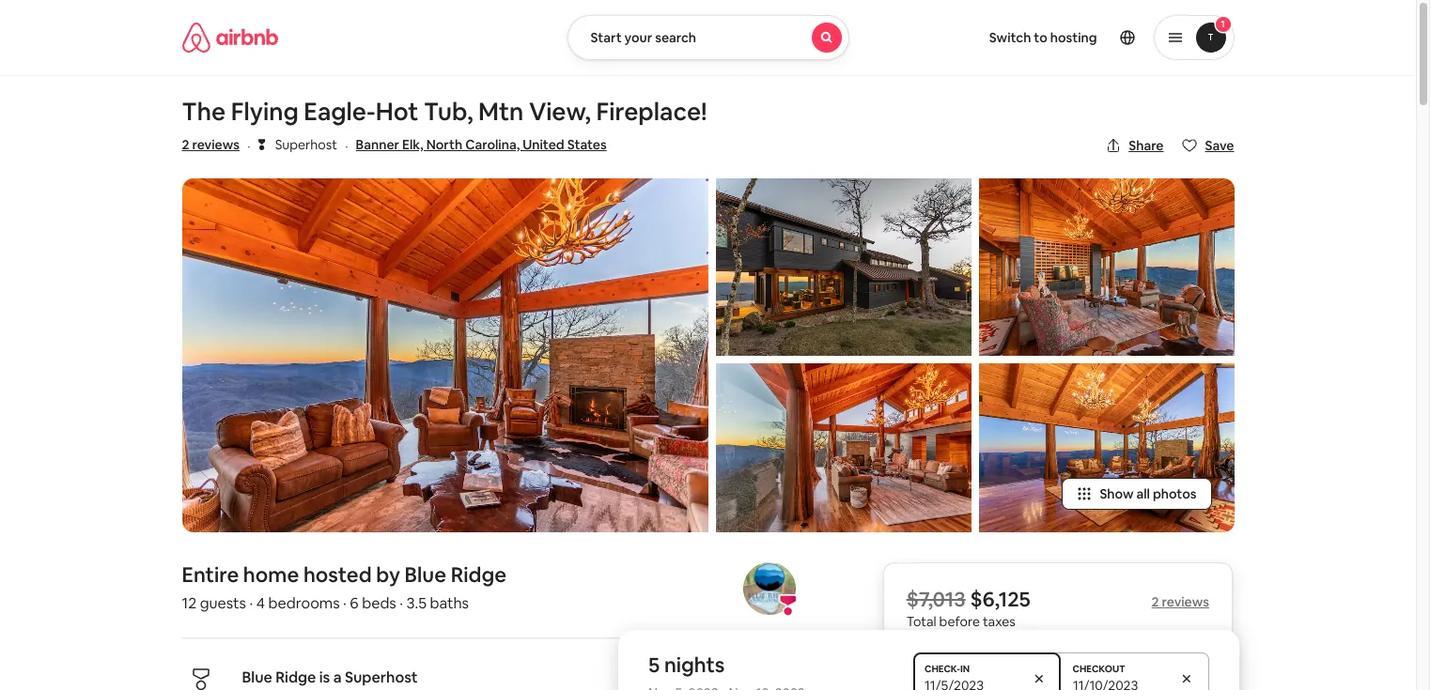 Task type: vqa. For each thing, say whether or not it's contained in the screenshot.
the to
yes



Task type: describe. For each thing, give the bounding box(es) containing it.
save button
[[1175, 130, 1242, 162]]

baths
[[430, 594, 469, 614]]

show
[[1100, 486, 1134, 503]]

nights
[[665, 652, 725, 678]]

2 for 2 reviews
[[1152, 594, 1159, 611]]

flying
[[231, 96, 299, 128]]

switch to hosting
[[989, 29, 1097, 46]]

1 button
[[1153, 15, 1234, 60]]

0 vertical spatial 2 reviews button
[[182, 135, 240, 154]]

1 horizontal spatial superhost
[[345, 668, 418, 688]]

taxes
[[983, 614, 1016, 630]]

the flying eagle-hot tub, mtn view, fireplace! image 5 image
[[979, 363, 1234, 533]]

your
[[624, 29, 652, 46]]

Add date text field
[[1073, 677, 1165, 691]]

reviews for 2 reviews
[[1162, 594, 1210, 611]]

12
[[182, 594, 197, 614]]

photos
[[1153, 486, 1197, 503]]

$7,013 $6,125 total before taxes
[[907, 586, 1031, 630]]

north
[[426, 136, 462, 153]]

2 reviews ·
[[182, 136, 251, 156]]

hosting
[[1050, 29, 1097, 46]]

bedrooms
[[268, 594, 340, 614]]

eagle-
[[304, 96, 376, 128]]

before
[[940, 614, 980, 630]]

a
[[333, 668, 342, 688]]

2 for 2 reviews ·
[[182, 136, 189, 153]]

entire home hosted by blue ridge 12 guests · 4 bedrooms · 6 beds · 3.5 baths
[[182, 562, 506, 614]]

share button
[[1099, 130, 1171, 162]]

· banner elk, north carolina, united states
[[345, 136, 607, 156]]

5
[[649, 652, 660, 678]]

0 vertical spatial superhost
[[275, 136, 337, 153]]

banner elk, north carolina, united states button
[[356, 133, 607, 156]]

guests
[[200, 594, 246, 614]]

blue ridge is a superhost
[[242, 668, 418, 688]]

home
[[243, 562, 299, 588]]

MM/DD/YYYY text field
[[925, 677, 1017, 691]]

5 nights
[[649, 652, 725, 678]]

carolina,
[[465, 136, 520, 153]]

ridge
[[275, 668, 316, 688]]

start
[[591, 29, 622, 46]]

switch to hosting link
[[978, 18, 1108, 57]]

start your search
[[591, 29, 696, 46]]



Task type: locate. For each thing, give the bounding box(es) containing it.
1 horizontal spatial 2 reviews button
[[1152, 594, 1210, 611]]

1 vertical spatial superhost
[[345, 668, 418, 688]]

tub,
[[424, 96, 473, 128]]

reviews
[[192, 136, 240, 153], [1162, 594, 1210, 611]]

start your search button
[[567, 15, 849, 60]]

1 horizontal spatial reviews
[[1162, 594, 1210, 611]]

banner
[[356, 136, 399, 153]]

2 inside 2 reviews ·
[[182, 136, 189, 153]]

mtn
[[478, 96, 524, 128]]

2 reviews button
[[182, 135, 240, 154], [1152, 594, 1210, 611]]

view,
[[529, 96, 591, 128]]

superhost right a
[[345, 668, 418, 688]]

beds
[[362, 594, 396, 614]]

0 horizontal spatial 2 reviews button
[[182, 135, 240, 154]]

by
[[376, 562, 400, 588]]

superhost right 󰀃
[[275, 136, 337, 153]]

to
[[1034, 29, 1047, 46]]

states
[[567, 136, 607, 153]]

the flying eagle-hot tub, mtn view, fireplace! image 1 image
[[182, 179, 708, 533]]

share
[[1129, 137, 1164, 154]]

show all photos
[[1100, 486, 1197, 503]]

$7,013
[[907, 586, 966, 613]]

profile element
[[871, 0, 1234, 75]]

all
[[1136, 486, 1150, 503]]

the
[[182, 96, 226, 128]]

the flying eagle-hot tub, mtn view, fireplace! image 3 image
[[715, 363, 971, 533]]

hosted
[[303, 562, 372, 588]]

is
[[319, 668, 330, 688]]

1
[[1221, 18, 1225, 30]]

hot
[[376, 96, 418, 128]]

0 vertical spatial reviews
[[192, 136, 240, 153]]

reviews for 2 reviews ·
[[192, 136, 240, 153]]

· left 6
[[343, 594, 347, 614]]

total
[[907, 614, 937, 630]]

united
[[523, 136, 564, 153]]

0 horizontal spatial 2
[[182, 136, 189, 153]]

1 vertical spatial reviews
[[1162, 594, 1210, 611]]

elk,
[[402, 136, 423, 153]]

1 vertical spatial 2
[[1152, 594, 1159, 611]]

2 down the
[[182, 136, 189, 153]]

show all photos button
[[1062, 478, 1212, 510]]

superhost
[[275, 136, 337, 153], [345, 668, 418, 688]]

blue
[[242, 668, 272, 688]]

2
[[182, 136, 189, 153], [1152, 594, 1159, 611]]

3.5
[[406, 594, 427, 614]]

switch
[[989, 29, 1031, 46]]

$6,125
[[971, 586, 1031, 613]]

blue ridge
[[405, 562, 506, 588]]

blue ridge is a superhost. learn more about blue ridge. image
[[743, 563, 796, 615], [743, 563, 796, 615]]

· left 󰀃
[[247, 136, 251, 156]]

the flying eagle-hot tub, mtn view, fireplace! image 4 image
[[979, 179, 1234, 356]]

the flying eagle-hot tub, mtn view, fireplace! image 2 image
[[715, 179, 971, 356]]

0 horizontal spatial reviews
[[192, 136, 240, 153]]

entire
[[182, 562, 239, 588]]

·
[[247, 136, 251, 156], [345, 136, 348, 156], [249, 594, 253, 614], [343, 594, 347, 614], [400, 594, 403, 614]]

reviews inside 2 reviews ·
[[192, 136, 240, 153]]

· left 'banner'
[[345, 136, 348, 156]]

· left 4
[[249, 594, 253, 614]]

1 horizontal spatial 2
[[1152, 594, 1159, 611]]

the flying eagle-hot tub, mtn view, fireplace!
[[182, 96, 707, 128]]

󰀃
[[258, 135, 265, 153]]

fireplace!
[[596, 96, 707, 128]]

0 horizontal spatial superhost
[[275, 136, 337, 153]]

search
[[655, 29, 696, 46]]

2 reviews
[[1152, 594, 1210, 611]]

1 vertical spatial 2 reviews button
[[1152, 594, 1210, 611]]

Start your search search field
[[567, 15, 849, 60]]

· left 3.5
[[400, 594, 403, 614]]

4
[[256, 594, 265, 614]]

6
[[350, 594, 359, 614]]

save
[[1205, 137, 1234, 154]]

0 vertical spatial 2
[[182, 136, 189, 153]]

2 up add date text field
[[1152, 594, 1159, 611]]



